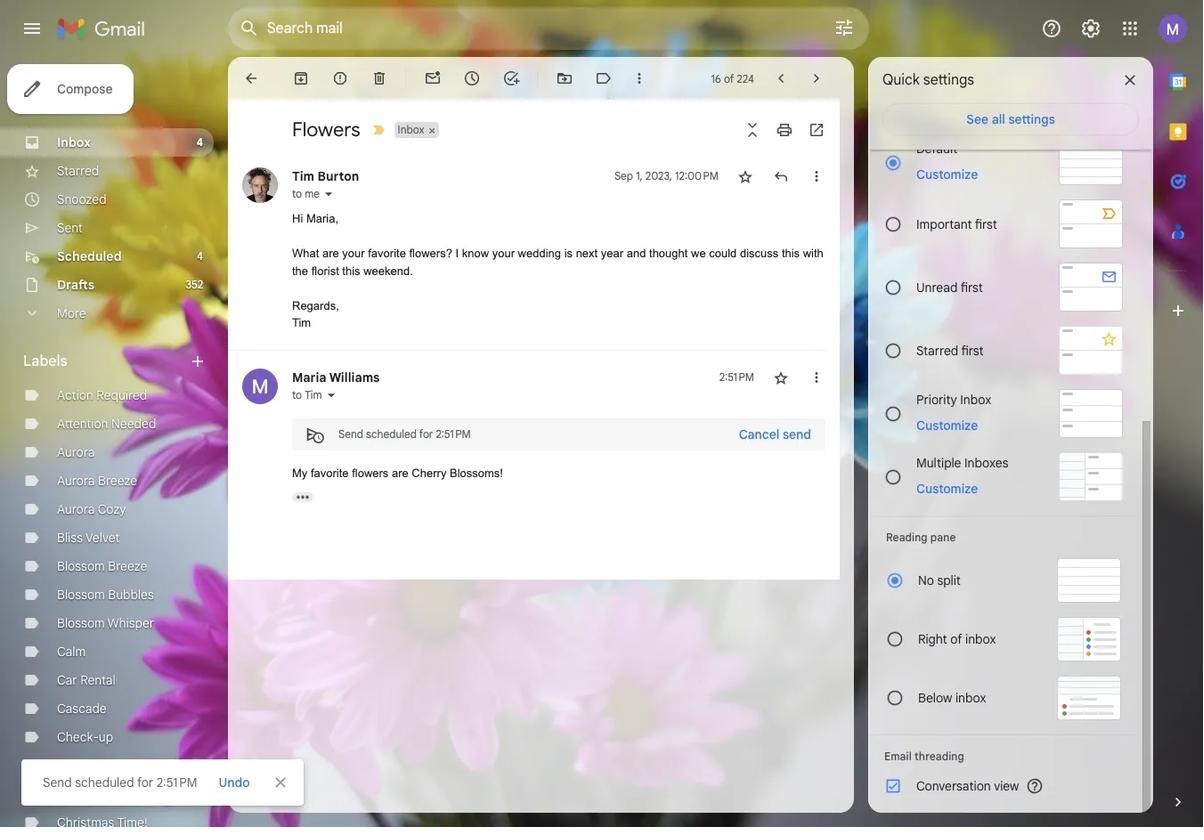 Task type: locate. For each thing, give the bounding box(es) containing it.
1 vertical spatial breeze
[[108, 559, 147, 575]]

breeze up cozy
[[98, 473, 137, 489]]

show details image
[[323, 189, 334, 200]]

1 horizontal spatial favorite
[[368, 247, 406, 260]]

delete image
[[371, 69, 388, 87]]

list
[[228, 150, 826, 529]]

0 vertical spatial inbox
[[966, 632, 996, 648]]

2 horizontal spatial inbox
[[961, 392, 992, 408]]

1 vertical spatial tim
[[292, 316, 311, 330]]

check-
[[57, 730, 99, 746]]

below
[[919, 690, 953, 707]]

hi maria,
[[292, 212, 339, 225]]

1 vertical spatial scheduled
[[75, 775, 134, 791]]

0 horizontal spatial for
[[137, 775, 153, 791]]

0 vertical spatial of
[[724, 72, 734, 85]]

2 vertical spatial tim
[[305, 388, 322, 401]]

2:51 pm
[[720, 370, 755, 384], [436, 428, 471, 441], [156, 775, 197, 791]]

add to tasks image
[[502, 69, 520, 87]]

0 horizontal spatial your
[[342, 247, 365, 260]]

first
[[975, 216, 998, 232], [961, 279, 983, 295], [962, 343, 984, 359]]

tim down regards, at top left
[[292, 316, 311, 330]]

send up flowers
[[339, 428, 363, 441]]

scheduled
[[57, 249, 122, 265]]

1 vertical spatial first
[[961, 279, 983, 295]]

email
[[885, 750, 912, 764]]

inbox up the starred link
[[57, 135, 91, 151]]

cascade
[[57, 701, 107, 717]]

0 vertical spatial scheduled
[[366, 428, 417, 441]]

tim left show details image
[[305, 388, 322, 401]]

0 vertical spatial settings
[[924, 71, 975, 89]]

1 horizontal spatial 2:51 pm
[[436, 428, 471, 441]]

0 horizontal spatial send
[[43, 775, 72, 791]]

Not starred checkbox
[[737, 167, 755, 185], [772, 368, 790, 386]]

inbox right flowers
[[398, 123, 425, 136]]

drafts link
[[57, 277, 95, 293]]

12:00 pm
[[675, 169, 719, 183]]

1 horizontal spatial starred
[[917, 343, 959, 359]]

0 horizontal spatial of
[[724, 72, 734, 85]]

0 vertical spatial for
[[419, 428, 433, 441]]

of for right
[[951, 632, 963, 648]]

no split
[[919, 573, 961, 589]]

your right know
[[492, 247, 515, 260]]

inbox right below
[[956, 690, 987, 707]]

send scheduled for 2:51 pm down up
[[43, 775, 197, 791]]

scheduled link
[[57, 249, 122, 265]]

3 blossom from the top
[[57, 616, 105, 632]]

bliss
[[57, 530, 83, 546]]

0 vertical spatial 4
[[196, 135, 203, 149]]

tim inside regards, tim
[[292, 316, 311, 330]]

quick settings
[[883, 71, 975, 89]]

1 horizontal spatial are
[[392, 466, 409, 480]]

support image
[[1041, 18, 1063, 39]]

advanced search options image
[[827, 10, 862, 45]]

this left 'with'
[[782, 247, 800, 260]]

2 your from the left
[[492, 247, 515, 260]]

settings right all
[[1009, 111, 1055, 127]]

view
[[994, 779, 1020, 795]]

0 horizontal spatial inbox
[[57, 135, 91, 151]]

are inside what are your favorite flowers? i know your wedding is next year and thought we could discuss this with the florist this weekend.
[[322, 247, 339, 260]]

not starred checkbox for burton
[[737, 167, 755, 185]]

1 horizontal spatial send scheduled for 2:51 pm
[[339, 428, 471, 441]]

unread first
[[917, 279, 983, 295]]

starred inside labels navigation
[[57, 163, 99, 179]]

car
[[57, 673, 77, 689]]

see all settings button
[[883, 103, 1139, 135]]

inbox link
[[57, 135, 91, 151]]

move to image
[[556, 69, 574, 87]]

1 vertical spatial 2:51 pm
[[436, 428, 471, 441]]

for up cherry
[[419, 428, 433, 441]]

for
[[419, 428, 433, 441], [137, 775, 153, 791]]

inbox inside button
[[398, 123, 425, 136]]

not starred checkbox right 12:00 pm
[[737, 167, 755, 185]]

0 vertical spatial are
[[322, 247, 339, 260]]

your
[[342, 247, 365, 260], [492, 247, 515, 260]]

show trimmed content image
[[292, 493, 314, 502]]

multiple inboxes
[[917, 455, 1009, 471]]

16 of 224
[[711, 72, 755, 85]]

0 vertical spatial this
[[782, 247, 800, 260]]

inbox
[[398, 123, 425, 136], [57, 135, 91, 151], [961, 392, 992, 408]]

1 vertical spatial to
[[292, 388, 302, 401]]

2 to from the top
[[292, 388, 302, 401]]

is
[[565, 247, 573, 260]]

0 horizontal spatial this
[[342, 264, 360, 278]]

car rental link
[[57, 673, 116, 689]]

starred for the starred link
[[57, 163, 99, 179]]

gmail image
[[57, 11, 154, 46]]

scheduled down the china
[[75, 775, 134, 791]]

0 vertical spatial breeze
[[98, 473, 137, 489]]

florist
[[312, 264, 339, 278]]

1 vertical spatial aurora
[[57, 473, 95, 489]]

this right 'florist'
[[342, 264, 360, 278]]

2 vertical spatial blossom
[[57, 616, 105, 632]]

3 aurora from the top
[[57, 502, 95, 518]]

blossom down blossom breeze
[[57, 587, 105, 603]]

send scheduled for 2:51 pm
[[339, 428, 471, 441], [43, 775, 197, 791]]

inbox right right
[[966, 632, 996, 648]]

aurora cozy
[[57, 502, 126, 518]]

for right christmas
[[137, 775, 153, 791]]

pane
[[931, 531, 956, 544]]

2 vertical spatial aurora
[[57, 502, 95, 518]]

blossom down bliss velvet
[[57, 559, 105, 575]]

0 vertical spatial aurora
[[57, 445, 95, 461]]

0 horizontal spatial not starred checkbox
[[737, 167, 755, 185]]

0 vertical spatial starred
[[57, 163, 99, 179]]

breeze up bubbles
[[108, 559, 147, 575]]

of right right
[[951, 632, 963, 648]]

are up 'florist'
[[322, 247, 339, 260]]

to for maria williams
[[292, 388, 302, 401]]

1 horizontal spatial inbox
[[398, 123, 425, 136]]

below inbox
[[919, 690, 987, 707]]

your up weekend.
[[342, 247, 365, 260]]

aurora
[[57, 445, 95, 461], [57, 473, 95, 489], [57, 502, 95, 518]]

aurora cozy link
[[57, 502, 126, 518]]

1 vertical spatial favorite
[[311, 466, 349, 480]]

blossom for blossom bubbles
[[57, 587, 105, 603]]

aurora down the aurora link
[[57, 473, 95, 489]]

first for starred first
[[962, 343, 984, 359]]

1 vertical spatial send
[[43, 775, 72, 791]]

up
[[99, 730, 113, 746]]

0 vertical spatial not starred checkbox
[[737, 167, 755, 185]]

are left cherry
[[392, 466, 409, 480]]

hi
[[292, 212, 303, 225]]

tim up to me
[[292, 168, 315, 184]]

sep
[[615, 169, 634, 183]]

0 horizontal spatial starred
[[57, 163, 99, 179]]

know
[[462, 247, 489, 260]]

2 vertical spatial first
[[962, 343, 984, 359]]

blossom up the calm link
[[57, 616, 105, 632]]

china
[[57, 758, 90, 774]]

aurora breeze
[[57, 473, 137, 489]]

to
[[292, 187, 302, 200], [292, 388, 302, 401]]

1 to from the top
[[292, 187, 302, 200]]

me
[[305, 187, 320, 200]]

thought
[[649, 247, 688, 260]]

0 vertical spatial send
[[339, 428, 363, 441]]

reading pane
[[886, 531, 956, 544]]

main menu image
[[21, 18, 43, 39]]

alert
[[21, 41, 1175, 806]]

sent link
[[57, 220, 83, 236]]

1 horizontal spatial your
[[492, 247, 515, 260]]

christmas
[[57, 787, 114, 803]]

snoozed
[[57, 192, 107, 208]]

burton
[[318, 168, 359, 184]]

send scheduled for 2:51 pm up the my favorite flowers are cherry blossoms!
[[339, 428, 471, 441]]

cascade link
[[57, 701, 107, 717]]

sent
[[57, 220, 83, 236]]

for inside alert
[[137, 775, 153, 791]]

conversation view
[[917, 779, 1020, 795]]

inbox
[[966, 632, 996, 648], [956, 690, 987, 707]]

this
[[782, 247, 800, 260], [342, 264, 360, 278]]

right of inbox
[[919, 632, 996, 648]]

aurora down attention
[[57, 445, 95, 461]]

1 vertical spatial settings
[[1009, 111, 1055, 127]]

send down the china
[[43, 775, 72, 791]]

undo alert
[[212, 767, 257, 799]]

are
[[322, 247, 339, 260], [392, 466, 409, 480]]

of right 16
[[724, 72, 734, 85]]

0 horizontal spatial settings
[[924, 71, 975, 89]]

1 horizontal spatial for
[[419, 428, 433, 441]]

0 vertical spatial favorite
[[368, 247, 406, 260]]

scheduled
[[366, 428, 417, 441], [75, 775, 134, 791]]

velvet
[[86, 530, 120, 546]]

to down 'maria'
[[292, 388, 302, 401]]

settings
[[924, 71, 975, 89], [1009, 111, 1055, 127]]

labels image
[[595, 69, 613, 87]]

0 horizontal spatial send scheduled for 2:51 pm
[[43, 775, 197, 791]]

1 aurora from the top
[[57, 445, 95, 461]]

settings right quick
[[924, 71, 975, 89]]

inbox right priority
[[961, 392, 992, 408]]

compose
[[57, 81, 113, 97]]

2 aurora from the top
[[57, 473, 95, 489]]

352
[[186, 278, 203, 291]]

could
[[709, 247, 737, 260]]

0 vertical spatial blossom
[[57, 559, 105, 575]]

1 vertical spatial 4
[[197, 249, 203, 263]]

rental
[[80, 673, 116, 689]]

2 blossom from the top
[[57, 587, 105, 603]]

0 vertical spatial 2:51 pm
[[720, 370, 755, 384]]

tab list
[[1154, 57, 1204, 764]]

1 horizontal spatial settings
[[1009, 111, 1055, 127]]

None search field
[[228, 7, 870, 50]]

regards,
[[292, 299, 339, 312]]

see all settings
[[967, 111, 1055, 127]]

snoozed link
[[57, 192, 107, 208]]

0 horizontal spatial 2:51 pm
[[156, 775, 197, 791]]

split
[[938, 573, 961, 589]]

1 vertical spatial of
[[951, 632, 963, 648]]

1 vertical spatial not starred checkbox
[[772, 368, 790, 386]]

starred up priority
[[917, 343, 959, 359]]

important first
[[917, 216, 998, 232]]

2:51 pm inside alert
[[156, 775, 197, 791]]

starred up the snoozed link
[[57, 163, 99, 179]]

0 horizontal spatial favorite
[[311, 466, 349, 480]]

not starred checkbox right '2:51 pm' cell
[[772, 368, 790, 386]]

1 horizontal spatial of
[[951, 632, 963, 648]]

1 horizontal spatial scheduled
[[366, 428, 417, 441]]

inbox inside labels navigation
[[57, 135, 91, 151]]

favorite up weekend.
[[368, 247, 406, 260]]

inbox for inbox 'link'
[[57, 135, 91, 151]]

1 vertical spatial are
[[392, 466, 409, 480]]

1 vertical spatial inbox
[[956, 690, 987, 707]]

report spam image
[[331, 69, 349, 87]]

first right unread
[[961, 279, 983, 295]]

first right important on the right of page
[[975, 216, 998, 232]]

aurora up "bliss" on the bottom of page
[[57, 502, 95, 518]]

for inside list
[[419, 428, 433, 441]]

to left me
[[292, 187, 302, 200]]

starred for starred first
[[917, 343, 959, 359]]

favorite right the my
[[311, 466, 349, 480]]

of
[[724, 72, 734, 85], [951, 632, 963, 648]]

breeze for aurora breeze
[[98, 473, 137, 489]]

1 vertical spatial for
[[137, 775, 153, 791]]

send
[[339, 428, 363, 441], [43, 775, 72, 791]]

0 horizontal spatial are
[[322, 247, 339, 260]]

1 blossom from the top
[[57, 559, 105, 575]]

conversation
[[917, 779, 991, 795]]

first up the priority inbox
[[962, 343, 984, 359]]

1 vertical spatial blossom
[[57, 587, 105, 603]]

scheduled up the my favorite flowers are cherry blossoms!
[[366, 428, 417, 441]]

0 vertical spatial to
[[292, 187, 302, 200]]

2 vertical spatial 2:51 pm
[[156, 775, 197, 791]]

0 vertical spatial first
[[975, 216, 998, 232]]

1 horizontal spatial not starred checkbox
[[772, 368, 790, 386]]

cherry
[[412, 466, 447, 480]]

1 vertical spatial starred
[[917, 343, 959, 359]]



Task type: describe. For each thing, give the bounding box(es) containing it.
starred first
[[917, 343, 984, 359]]

next
[[576, 247, 598, 260]]

sep 1, 2023, 12:00 pm
[[615, 169, 719, 183]]

more image
[[631, 69, 649, 87]]

list containing tim burton
[[228, 150, 826, 529]]

discuss
[[740, 247, 779, 260]]

0 horizontal spatial scheduled
[[75, 775, 134, 791]]

4 for inbox
[[196, 135, 203, 149]]

tim for to
[[305, 388, 322, 401]]

reading
[[886, 531, 928, 544]]

williams
[[329, 369, 380, 385]]

whisper
[[108, 616, 154, 632]]

blossom whisper link
[[57, 616, 154, 632]]

inboxes
[[965, 455, 1009, 471]]

aurora for aurora cozy
[[57, 502, 95, 518]]

tim burton
[[292, 168, 359, 184]]

to me
[[292, 187, 320, 200]]

1 horizontal spatial send
[[339, 428, 363, 441]]

the
[[292, 264, 308, 278]]

2 horizontal spatial 2:51 pm
[[720, 370, 755, 384]]

christmas break link
[[57, 787, 150, 803]]

0 vertical spatial tim
[[292, 168, 315, 184]]

flowers
[[352, 466, 389, 480]]

drafts
[[57, 277, 95, 293]]

16
[[711, 72, 722, 85]]

action required link
[[57, 388, 147, 404]]

settings inside quick settings "element"
[[924, 71, 975, 89]]

labels
[[23, 353, 67, 371]]

blossom bubbles
[[57, 587, 154, 603]]

aurora for aurora breeze
[[57, 473, 95, 489]]

blossom for blossom breeze
[[57, 559, 105, 575]]

quick
[[883, 71, 920, 89]]

quick settings element
[[883, 71, 975, 103]]

1 vertical spatial send scheduled for 2:51 pm
[[43, 775, 197, 791]]

breeze for blossom breeze
[[108, 559, 147, 575]]

show details image
[[326, 390, 336, 400]]

newer image
[[772, 69, 790, 87]]

attention needed link
[[57, 416, 156, 432]]

what
[[292, 247, 319, 260]]

blossom bubbles link
[[57, 587, 154, 603]]

email threading element
[[885, 750, 1123, 764]]

blossom breeze link
[[57, 559, 147, 575]]

older image
[[808, 69, 826, 87]]

unread
[[917, 279, 958, 295]]

Search mail text field
[[267, 20, 784, 37]]

1 horizontal spatial this
[[782, 247, 800, 260]]

china link
[[57, 758, 90, 774]]

compose button
[[7, 64, 134, 114]]

car rental
[[57, 673, 116, 689]]

we
[[691, 247, 706, 260]]

aurora link
[[57, 445, 95, 461]]

right
[[919, 632, 948, 648]]

not starred image
[[737, 167, 755, 185]]

tim for regards,
[[292, 316, 311, 330]]

weekend.
[[364, 264, 413, 278]]

labels navigation
[[0, 57, 228, 828]]

with
[[803, 247, 824, 260]]

sep 1, 2023, 12:00 pm cell
[[615, 167, 719, 185]]

maria williams
[[292, 369, 380, 385]]

blossoms!
[[450, 466, 503, 480]]

action required
[[57, 388, 147, 404]]

flowers
[[292, 118, 360, 142]]

aurora for the aurora link
[[57, 445, 95, 461]]

1 vertical spatial this
[[342, 264, 360, 278]]

0 vertical spatial send scheduled for 2:51 pm
[[339, 428, 471, 441]]

2:51 pm cell
[[720, 368, 755, 386]]

my favorite flowers are cherry blossoms!
[[292, 466, 503, 480]]

calm
[[57, 644, 86, 660]]

check-up
[[57, 730, 113, 746]]

4 for scheduled
[[197, 249, 203, 263]]

email threading
[[885, 750, 965, 764]]

bliss velvet
[[57, 530, 120, 546]]

my
[[292, 466, 308, 480]]

important
[[917, 216, 972, 232]]

priority
[[917, 392, 958, 408]]

more
[[57, 306, 86, 322]]

i
[[456, 247, 459, 260]]

first for unread first
[[961, 279, 983, 295]]

default
[[917, 141, 958, 157]]

settings image
[[1081, 18, 1102, 39]]

what are your favorite flowers? i know your wedding is next year and thought we could discuss this with the florist this weekend.
[[292, 247, 824, 278]]

needed
[[111, 416, 156, 432]]

priority inbox
[[917, 392, 992, 408]]

224
[[737, 72, 755, 85]]

search mail image
[[233, 12, 265, 45]]

settings inside see all settings button
[[1009, 111, 1055, 127]]

maria,
[[306, 212, 339, 225]]

2023,
[[646, 169, 673, 183]]

flowers?
[[409, 247, 453, 260]]

1 your from the left
[[342, 247, 365, 260]]

archive image
[[292, 69, 310, 87]]

of for 16
[[724, 72, 734, 85]]

year
[[601, 247, 624, 260]]

bubbles
[[108, 587, 154, 603]]

calm link
[[57, 644, 86, 660]]

first for important first
[[975, 216, 998, 232]]

multiple
[[917, 455, 962, 471]]

alert containing send scheduled for 2:51 pm
[[21, 41, 1175, 806]]

attention
[[57, 416, 108, 432]]

snooze image
[[463, 69, 481, 87]]

back to inbox image
[[242, 69, 260, 87]]

break
[[118, 787, 150, 803]]

bliss velvet link
[[57, 530, 120, 546]]

blossom for blossom whisper
[[57, 616, 105, 632]]

inbox for inbox button
[[398, 123, 425, 136]]

reading pane element
[[886, 531, 1122, 544]]

labels heading
[[23, 353, 189, 371]]

favorite inside what are your favorite flowers? i know your wedding is next year and thought we could discuss this with the florist this weekend.
[[368, 247, 406, 260]]

maria
[[292, 369, 327, 385]]

required
[[97, 388, 147, 404]]

to for tim burton
[[292, 187, 302, 200]]

blossom breeze
[[57, 559, 147, 575]]

undo
[[219, 775, 250, 791]]

not starred checkbox for williams
[[772, 368, 790, 386]]



Task type: vqa. For each thing, say whether or not it's contained in the screenshot.
the middle the Inbox
yes



